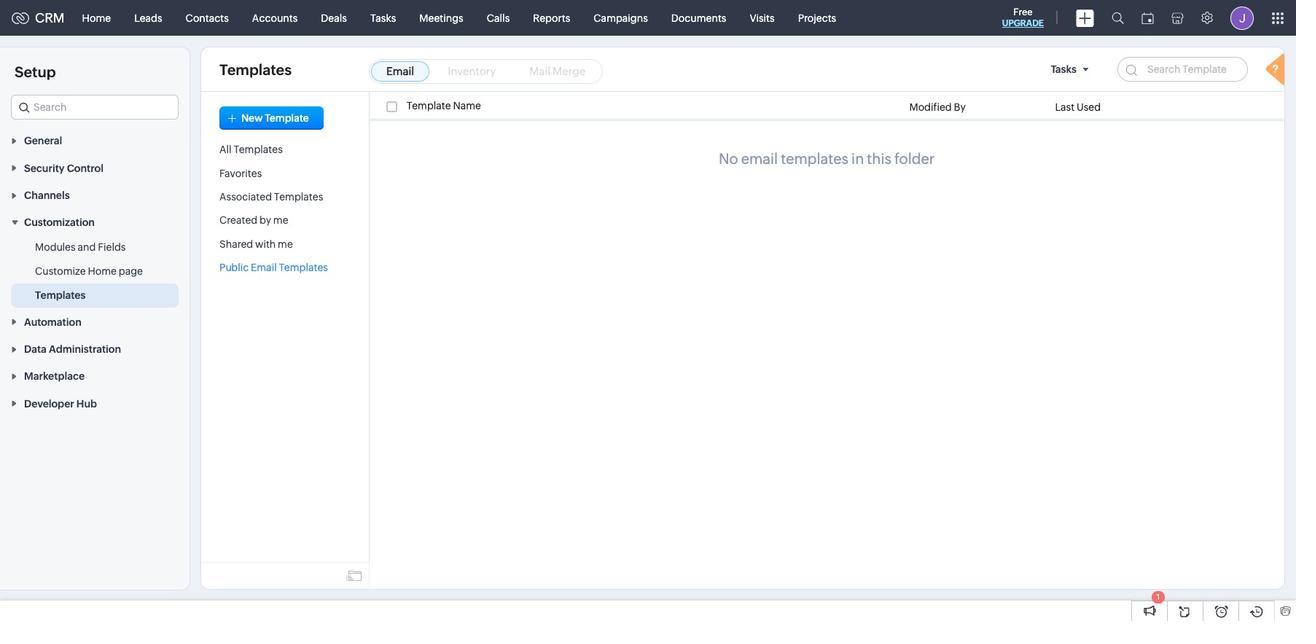 Task type: describe. For each thing, give the bounding box(es) containing it.
1 horizontal spatial template
[[407, 100, 451, 112]]

logo image
[[12, 12, 29, 24]]

shared
[[219, 238, 253, 250]]

marketplace button
[[0, 362, 190, 390]]

public email templates
[[219, 262, 328, 273]]

channels
[[24, 190, 70, 201]]

in
[[852, 150, 864, 167]]

favorites link
[[219, 167, 262, 179]]

campaigns link
[[582, 0, 660, 35]]

crm link
[[12, 10, 65, 26]]

Search text field
[[12, 96, 178, 119]]

customize home page
[[35, 266, 143, 277]]

modules and fields
[[35, 242, 126, 253]]

customize
[[35, 266, 86, 277]]

Tasks field
[[1045, 57, 1100, 82]]

security control button
[[0, 154, 190, 181]]

create menu image
[[1076, 9, 1095, 27]]

created
[[219, 215, 258, 226]]

administration
[[49, 343, 121, 355]]

visits
[[750, 12, 775, 24]]

accounts
[[252, 12, 298, 24]]

developer
[[24, 398, 74, 410]]

shared with me
[[219, 238, 293, 250]]

templates link
[[35, 288, 86, 303]]

associated
[[219, 191, 272, 203]]

data
[[24, 343, 47, 355]]

customization
[[24, 217, 95, 229]]

tasks for tasks link
[[370, 12, 396, 24]]

automation button
[[0, 308, 190, 335]]

customize home page link
[[35, 264, 143, 279]]

hub
[[76, 398, 97, 410]]

reports link
[[522, 0, 582, 35]]

me for shared with me
[[278, 238, 293, 250]]

with
[[255, 238, 276, 250]]

public email templates link
[[219, 262, 328, 273]]

folder
[[895, 150, 935, 167]]

visits link
[[738, 0, 787, 35]]

modules
[[35, 242, 76, 253]]

associated templates
[[219, 191, 323, 203]]

deals
[[321, 12, 347, 24]]

automation
[[24, 316, 81, 328]]

crm
[[35, 10, 65, 26]]

documents link
[[660, 0, 738, 35]]

fields
[[98, 242, 126, 253]]

profile element
[[1222, 0, 1263, 35]]

data administration button
[[0, 335, 190, 362]]

page
[[119, 266, 143, 277]]

general
[[24, 135, 62, 147]]

developer hub button
[[0, 390, 190, 417]]

email
[[741, 150, 778, 167]]

me for created by me
[[273, 215, 288, 226]]

security control
[[24, 162, 104, 174]]

channels button
[[0, 181, 190, 209]]

templates up favorites link
[[234, 144, 283, 156]]

modules and fields link
[[35, 240, 126, 255]]

campaigns
[[594, 12, 648, 24]]

0 vertical spatial home
[[82, 12, 111, 24]]

templates
[[781, 150, 849, 167]]

Search Template text field
[[1118, 57, 1248, 82]]

new
[[241, 112, 263, 124]]

modified by
[[910, 101, 966, 113]]

free upgrade
[[1002, 7, 1044, 28]]

all templates link
[[219, 144, 283, 156]]

email link
[[371, 61, 430, 82]]

by
[[954, 101, 966, 113]]

deals link
[[309, 0, 359, 35]]

meetings
[[420, 12, 464, 24]]

shared with me link
[[219, 238, 293, 250]]

search image
[[1112, 12, 1124, 24]]

all templates
[[219, 144, 283, 156]]

general button
[[0, 127, 190, 154]]



Task type: locate. For each thing, give the bounding box(es) containing it.
search element
[[1103, 0, 1133, 36]]

template right new
[[265, 112, 309, 124]]

template
[[407, 100, 451, 112], [265, 112, 309, 124]]

security
[[24, 162, 65, 174]]

data administration
[[24, 343, 121, 355]]

me
[[273, 215, 288, 226], [278, 238, 293, 250]]

home
[[82, 12, 111, 24], [88, 266, 117, 277]]

customization region
[[0, 236, 190, 308]]

leads
[[134, 12, 162, 24]]

None field
[[11, 95, 179, 120]]

email up template name
[[386, 65, 414, 77]]

setup
[[15, 63, 56, 80]]

tasks
[[370, 12, 396, 24], [1051, 63, 1077, 75]]

tasks for "tasks" field
[[1051, 63, 1077, 75]]

me right "with"
[[278, 238, 293, 250]]

calls link
[[475, 0, 522, 35]]

home link
[[70, 0, 123, 35]]

used
[[1077, 101, 1101, 113]]

this
[[867, 150, 892, 167]]

templates up new
[[219, 61, 292, 78]]

email
[[386, 65, 414, 77], [251, 262, 277, 273]]

1
[[1157, 593, 1160, 602]]

1 vertical spatial tasks
[[1051, 63, 1077, 75]]

1 vertical spatial template
[[265, 112, 309, 124]]

public
[[219, 262, 249, 273]]

by
[[260, 215, 271, 226]]

calls
[[487, 12, 510, 24]]

templates
[[219, 61, 292, 78], [234, 144, 283, 156], [274, 191, 323, 203], [279, 262, 328, 273], [35, 290, 86, 301]]

me right by
[[273, 215, 288, 226]]

projects
[[798, 12, 837, 24]]

home inside customization region
[[88, 266, 117, 277]]

created by me
[[219, 215, 288, 226]]

templates down shared with me
[[279, 262, 328, 273]]

0 vertical spatial email
[[386, 65, 414, 77]]

all
[[219, 144, 232, 156]]

1 horizontal spatial tasks
[[1051, 63, 1077, 75]]

templates up created by me
[[274, 191, 323, 203]]

0 horizontal spatial email
[[251, 262, 277, 273]]

0 vertical spatial template
[[407, 100, 451, 112]]

no
[[719, 150, 738, 167]]

tasks link
[[359, 0, 408, 35]]

developer hub
[[24, 398, 97, 410]]

1 vertical spatial email
[[251, 262, 277, 273]]

associated templates link
[[219, 191, 323, 203]]

template name
[[407, 100, 481, 112]]

0 vertical spatial me
[[273, 215, 288, 226]]

1 vertical spatial home
[[88, 266, 117, 277]]

favorites
[[219, 167, 262, 179]]

tasks up last
[[1051, 63, 1077, 75]]

template inside new template button
[[265, 112, 309, 124]]

contacts link
[[174, 0, 241, 35]]

0 horizontal spatial tasks
[[370, 12, 396, 24]]

email down "with"
[[251, 262, 277, 273]]

upgrade
[[1002, 18, 1044, 28]]

and
[[78, 242, 96, 253]]

control
[[67, 162, 104, 174]]

1 horizontal spatial email
[[386, 65, 414, 77]]

accounts link
[[241, 0, 309, 35]]

home down fields
[[88, 266, 117, 277]]

new template button
[[219, 106, 324, 130]]

profile image
[[1231, 6, 1254, 30]]

free
[[1014, 7, 1033, 18]]

no email templates in this folder
[[719, 150, 935, 167]]

0 horizontal spatial template
[[265, 112, 309, 124]]

tasks inside field
[[1051, 63, 1077, 75]]

created by me link
[[219, 215, 288, 226]]

reports
[[533, 12, 570, 24]]

home right crm on the top left of page
[[82, 12, 111, 24]]

1 vertical spatial me
[[278, 238, 293, 250]]

0 vertical spatial tasks
[[370, 12, 396, 24]]

new template
[[241, 112, 309, 124]]

marketplace
[[24, 371, 85, 382]]

tasks right the deals
[[370, 12, 396, 24]]

calendar image
[[1142, 12, 1154, 24]]

name
[[453, 100, 481, 112]]

template left name
[[407, 100, 451, 112]]

templates inside customization region
[[35, 290, 86, 301]]

modified
[[910, 101, 952, 113]]

customization button
[[0, 209, 190, 236]]

leads link
[[123, 0, 174, 35]]

meetings link
[[408, 0, 475, 35]]

projects link
[[787, 0, 848, 35]]

last
[[1055, 101, 1075, 113]]

contacts
[[186, 12, 229, 24]]

last used
[[1055, 101, 1101, 113]]

documents
[[671, 12, 727, 24]]

templates down customize
[[35, 290, 86, 301]]

create menu element
[[1068, 0, 1103, 35]]



Task type: vqa. For each thing, say whether or not it's contained in the screenshot.
bottommost Monthly
no



